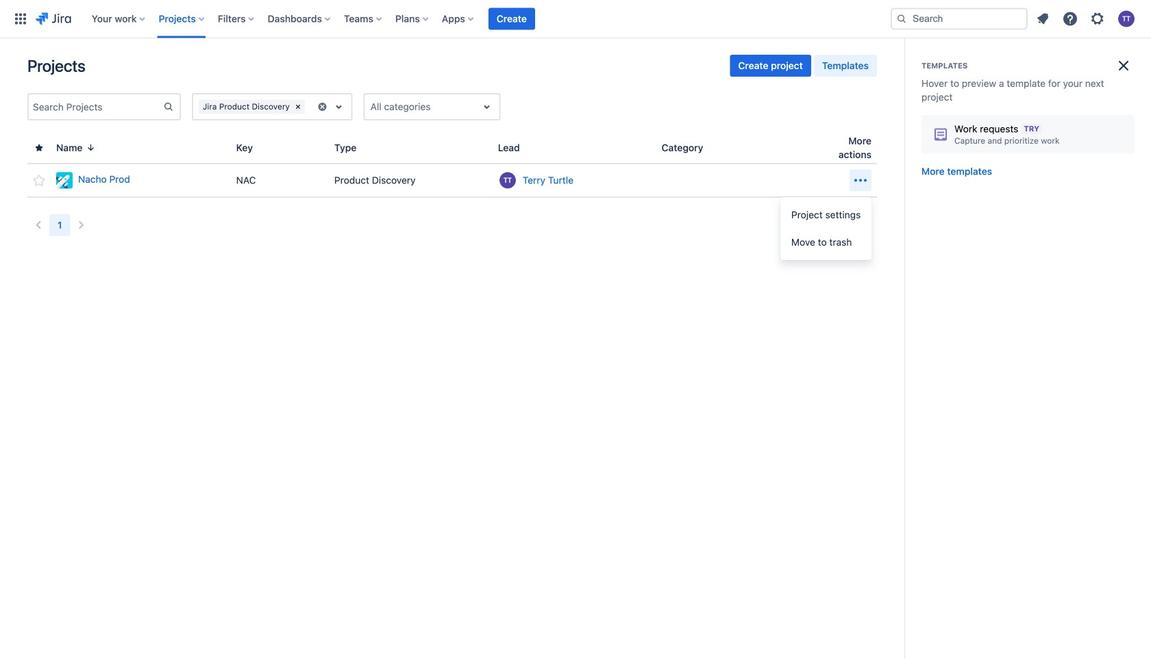Task type: describe. For each thing, give the bounding box(es) containing it.
Search field
[[891, 8, 1028, 30]]

help image
[[1062, 11, 1079, 27]]

Search Projects text field
[[29, 97, 163, 116]]

0 vertical spatial group
[[730, 55, 877, 77]]

clear image
[[293, 101, 303, 112]]

primary element
[[8, 0, 880, 38]]

your profile and settings image
[[1118, 11, 1135, 27]]

notifications image
[[1035, 11, 1051, 27]]

appswitcher icon image
[[12, 11, 29, 27]]

previous image
[[30, 217, 47, 234]]

close image
[[1116, 58, 1132, 74]]



Task type: locate. For each thing, give the bounding box(es) containing it.
group
[[730, 55, 877, 77], [780, 197, 872, 260]]

open image
[[479, 99, 495, 115]]

search image
[[896, 13, 907, 24]]

banner
[[0, 0, 1151, 38]]

clear image
[[317, 101, 328, 112]]

star nacho prod image
[[31, 172, 47, 189]]

None text field
[[371, 100, 373, 114]]

more image
[[852, 172, 869, 189]]

settings image
[[1090, 11, 1106, 27]]

next image
[[73, 217, 89, 234]]

open image
[[331, 99, 347, 115]]

1 vertical spatial group
[[780, 197, 872, 260]]

jira image
[[36, 11, 71, 27], [36, 11, 71, 27]]



Task type: vqa. For each thing, say whether or not it's contained in the screenshot.
Connect associated with Connect to Confluence
no



